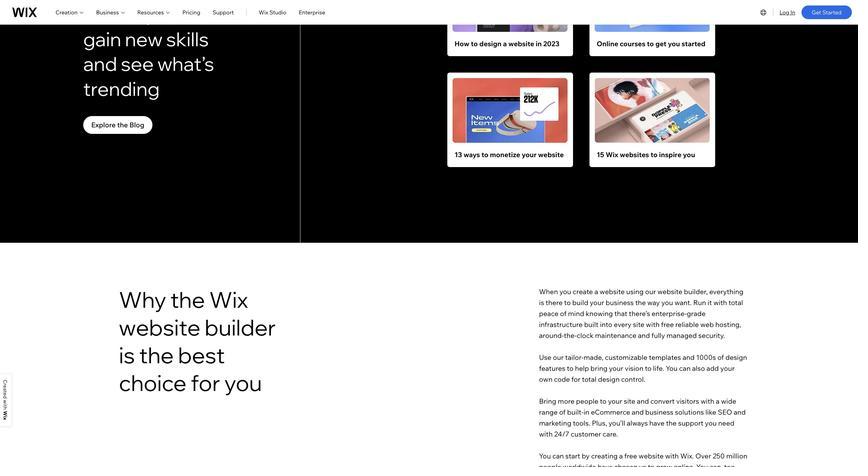 Task type: vqa. For each thing, say whether or not it's contained in the screenshot.
the asian
no



Task type: describe. For each thing, give the bounding box(es) containing it.
1000s
[[696, 353, 716, 362]]

tools.
[[573, 419, 591, 428]]

grade
[[687, 309, 706, 318]]

over
[[696, 452, 711, 460]]

how
[[455, 39, 470, 48]]

life.
[[653, 364, 664, 373]]

a design website being designed using the wix editor. image
[[453, 0, 568, 32]]

bring
[[539, 397, 557, 406]]

250
[[713, 452, 725, 460]]

with up 'fully'
[[646, 320, 660, 329]]

our inside when you create a website using our website builder, everything is there to build your business the way you want. run it with total peace of mind knowing that there's enterprise-grade infrastructure built into every site with free reliable web hosting, around-the-clock maintenance and fully managed security.
[[645, 287, 656, 296]]

in
[[791, 9, 796, 16]]

trending
[[83, 77, 160, 101]]

can inside you can start by creating a free website with wix. over 250 million people worldwide have chosen us to grow online. you can, too.
[[553, 452, 564, 460]]

15 wix websites to inspire you
[[597, 150, 695, 159]]

get for get inspired, gain new skills and see what's trending
[[83, 2, 117, 26]]

of inside use our tailor-made, customizable templates and 1000s of design features to help bring your vision to life. you can also add your own code for total design control.
[[718, 353, 724, 362]]

using
[[626, 287, 644, 296]]

need
[[718, 419, 735, 428]]

total inside use our tailor-made, customizable templates and 1000s of design features to help bring your vision to life. you can also add your own code for total design control.
[[582, 375, 597, 384]]

use our tailor-made, customizable templates and 1000s of design features to help bring your vision to life. you can also add your own code for total design control.
[[539, 353, 747, 384]]

skills
[[166, 27, 209, 51]]

the-
[[564, 331, 577, 340]]

with down 'marketing'
[[539, 430, 553, 439]]

code
[[554, 375, 570, 384]]

support
[[678, 419, 704, 428]]

the inside when you create a website using our website builder, everything is there to build your business the way you want. run it with total peace of mind knowing that there's enterprise-grade infrastructure built into every site with free reliable web hosting, around-the-clock maintenance and fully managed security.
[[636, 298, 646, 307]]

get started link
[[802, 5, 852, 19]]

customizable
[[605, 353, 648, 362]]

tailor-
[[565, 353, 584, 362]]

a display of 2 inspiring wix websites. image
[[595, 78, 710, 143]]

every
[[614, 320, 632, 329]]

reliable
[[676, 320, 699, 329]]

get for get started
[[812, 9, 821, 16]]

there
[[546, 298, 563, 307]]

to right ways
[[482, 150, 489, 159]]

resources
[[137, 9, 164, 16]]

explore
[[91, 121, 116, 129]]

0 horizontal spatial in
[[536, 39, 542, 48]]

blog
[[129, 121, 144, 129]]

around-
[[539, 331, 564, 340]]

mind
[[568, 309, 584, 318]]

in inside bring more people to your site and convert visitors with a wide range of built-in ecommerce and business solutions like seo and marketing tools. plus, you'll always have the support you need with 24/7 customer care.
[[584, 408, 590, 417]]

clock
[[577, 331, 594, 340]]

to inside you can start by creating a free website with wix. over 250 million people worldwide have chosen us to grow online. you can, too.
[[648, 463, 655, 467]]

care.
[[603, 430, 618, 439]]

vision
[[625, 364, 644, 373]]

to left inspire
[[651, 150, 658, 159]]

and inside when you create a website using our website builder, everything is there to build your business the way you want. run it with total peace of mind knowing that there's enterprise-grade infrastructure built into every site with free reliable web hosting, around-the-clock maintenance and fully managed security.
[[638, 331, 650, 340]]

log in link
[[780, 8, 796, 16]]

maintenance
[[595, 331, 637, 340]]

and right seo
[[734, 408, 746, 417]]

customer
[[571, 430, 601, 439]]

seo
[[718, 408, 732, 417]]

a inside you can start by creating a free website with wix. over 250 million people worldwide have chosen us to grow online. you can, too.
[[619, 452, 623, 460]]

help
[[575, 364, 589, 373]]

when you create a website using our website builder, everything is there to build your business the way you want. run it with total peace of mind knowing that there's enterprise-grade infrastructure built into every site with free reliable web hosting, around-the-clock maintenance and fully managed security.
[[539, 287, 744, 340]]

people inside you can start by creating a free website with wix. over 250 million people worldwide have chosen us to grow online. you can, too.
[[539, 463, 562, 467]]

explore the blog link
[[83, 116, 152, 134]]

add
[[707, 364, 719, 373]]

a inside when you create a website using our website builder, everything is there to build your business the way you want. run it with total peace of mind knowing that there's enterprise-grade infrastructure built into every site with free reliable web hosting, around-the-clock maintenance and fully managed security.
[[595, 287, 598, 296]]

you inside why the wix website builder is the best choice for you
[[224, 369, 262, 397]]

people inside bring more people to your site and convert visitors with a wide range of built-in ecommerce and business solutions like seo and marketing tools. plus, you'll always have the support you need with 24/7 customer care.
[[576, 397, 599, 406]]

features
[[539, 364, 566, 373]]

with up like
[[701, 397, 715, 406]]

enterprise
[[299, 9, 325, 16]]

and up 'always'
[[632, 408, 644, 417]]

that
[[615, 309, 628, 318]]

build
[[572, 298, 589, 307]]

you inside use our tailor-made, customizable templates and 1000s of design features to help bring your vision to life. you can also add your own code for total design control.
[[666, 364, 678, 373]]

way
[[648, 298, 660, 307]]

to inside bring more people to your site and convert visitors with a wide range of built-in ecommerce and business solutions like seo and marketing tools. plus, you'll always have the support you need with 24/7 customer care.
[[600, 397, 607, 406]]

created with wix image
[[3, 380, 7, 420]]

started
[[823, 9, 842, 16]]

hosting,
[[716, 320, 741, 329]]

log
[[780, 9, 790, 16]]

get inspired, gain new skills and see what's trending
[[83, 2, 214, 101]]

web
[[701, 320, 714, 329]]

you can start by creating a free website with wix. over 250 million people worldwide have chosen us to grow online. you can, too.
[[539, 452, 748, 467]]

get
[[656, 39, 667, 48]]

start
[[566, 452, 580, 460]]

wix.
[[681, 452, 694, 460]]

visitors
[[676, 397, 699, 406]]

websites
[[620, 150, 649, 159]]

worldwide
[[563, 463, 596, 467]]

resources button
[[137, 8, 170, 16]]

studio
[[270, 9, 287, 16]]

started
[[682, 39, 706, 48]]

courses
[[620, 39, 646, 48]]

website inside why the wix website builder is the best choice for you
[[119, 313, 201, 341]]

wix studio link
[[259, 8, 287, 16]]

wix studio
[[259, 9, 287, 16]]

by
[[582, 452, 590, 460]]

builder,
[[684, 287, 708, 296]]

your right add in the bottom of the page
[[721, 364, 735, 373]]

0 horizontal spatial you
[[539, 452, 551, 460]]

free inside you can start by creating a free website with wix. over 250 million people worldwide have chosen us to grow online. you can, too.
[[625, 452, 637, 460]]

wix inside list
[[606, 150, 619, 159]]

business inside bring more people to your site and convert visitors with a wide range of built-in ecommerce and business solutions like seo and marketing tools. plus, you'll always have the support you need with 24/7 customer care.
[[646, 408, 674, 417]]

why
[[119, 286, 166, 313]]

marketing
[[539, 419, 572, 428]]

infrastructure
[[539, 320, 583, 329]]

can,
[[710, 463, 723, 467]]

0 horizontal spatial design
[[479, 39, 502, 48]]

online.
[[674, 463, 695, 467]]

with right it
[[714, 298, 727, 307]]

your inside when you create a website using our website builder, everything is there to build your business the way you want. run it with total peace of mind knowing that there's enterprise-grade infrastructure built into every site with free reliable web hosting, around-the-clock maintenance and fully managed security.
[[590, 298, 604, 307]]

ecommerce
[[591, 408, 630, 417]]

the inside bring more people to your site and convert visitors with a wide range of built-in ecommerce and business solutions like seo and marketing tools. plus, you'll always have the support you need with 24/7 customer care.
[[666, 419, 677, 428]]

have inside you can start by creating a free website with wix. over 250 million people worldwide have chosen us to grow online. you can, too.
[[598, 463, 613, 467]]

and inside get inspired, gain new skills and see what's trending
[[83, 52, 117, 76]]

templates
[[649, 353, 681, 362]]

create
[[573, 287, 593, 296]]

gain
[[83, 27, 121, 51]]

use
[[539, 353, 552, 362]]

free inside when you create a website using our website builder, everything is there to build your business the way you want. run it with total peace of mind knowing that there's enterprise-grade infrastructure built into every site with free reliable web hosting, around-the-clock maintenance and fully managed security.
[[661, 320, 674, 329]]



Task type: locate. For each thing, give the bounding box(es) containing it.
1 vertical spatial business
[[646, 408, 674, 417]]

1 vertical spatial design
[[726, 353, 747, 362]]

0 horizontal spatial business
[[606, 298, 634, 307]]

language selector, english selected image
[[760, 8, 768, 16]]

why the wix website builder is the best choice for you
[[119, 286, 276, 397]]

business button
[[96, 8, 125, 16]]

1 horizontal spatial can
[[679, 364, 691, 373]]

ecommerce website featuring a chart that showcases an increase in sales. image
[[453, 78, 568, 143]]

explore the blog
[[91, 121, 144, 129]]

range
[[539, 408, 558, 417]]

you
[[668, 39, 680, 48], [683, 150, 695, 159], [560, 287, 571, 296], [662, 298, 673, 307], [224, 369, 262, 397], [705, 419, 717, 428]]

get inside get started link
[[812, 9, 821, 16]]

0 vertical spatial can
[[679, 364, 691, 373]]

0 vertical spatial of
[[560, 309, 567, 318]]

0 horizontal spatial get
[[83, 2, 117, 26]]

it
[[708, 298, 712, 307]]

your right monetize on the right
[[522, 150, 537, 159]]

wix inside why the wix website builder is the best choice for you
[[209, 286, 248, 313]]

in left 2023
[[536, 39, 542, 48]]

design down bring
[[598, 375, 620, 384]]

13
[[455, 150, 462, 159]]

you left start
[[539, 452, 551, 460]]

0 vertical spatial in
[[536, 39, 542, 48]]

a up chosen
[[619, 452, 623, 460]]

to left get
[[647, 39, 654, 48]]

get started
[[812, 9, 842, 16]]

creation
[[56, 9, 78, 16]]

of up add in the bottom of the page
[[718, 353, 724, 362]]

0 vertical spatial people
[[576, 397, 599, 406]]

total down everything
[[729, 298, 743, 307]]

2 horizontal spatial wix
[[606, 150, 619, 159]]

own
[[539, 375, 553, 384]]

log in
[[780, 9, 796, 16]]

to down tailor- on the bottom of the page
[[567, 364, 574, 373]]

2 vertical spatial design
[[598, 375, 620, 384]]

to left life.
[[645, 364, 652, 373]]

0 vertical spatial total
[[729, 298, 743, 307]]

choice
[[119, 369, 187, 397]]

your inside bring more people to your site and convert visitors with a wide range of built-in ecommerce and business solutions like seo and marketing tools. plus, you'll always have the support you need with 24/7 customer care.
[[608, 397, 623, 406]]

2 horizontal spatial design
[[726, 353, 747, 362]]

to left build
[[564, 298, 571, 307]]

fully
[[652, 331, 665, 340]]

of inside when you create a website using our website builder, everything is there to build your business the way you want. run it with total peace of mind knowing that there's enterprise-grade infrastructure built into every site with free reliable web hosting, around-the-clock maintenance and fully managed security.
[[560, 309, 567, 318]]

online courses to get you started
[[597, 39, 706, 48]]

site inside when you create a website using our website builder, everything is there to build your business the way you want. run it with total peace of mind knowing that there's enterprise-grade infrastructure built into every site with free reliable web hosting, around-the-clock maintenance and fully managed security.
[[633, 320, 645, 329]]

business
[[96, 9, 119, 16]]

inspire
[[659, 150, 682, 159]]

0 horizontal spatial have
[[598, 463, 613, 467]]

to up ecommerce at the right of page
[[600, 397, 607, 406]]

enterprise-
[[652, 309, 687, 318]]

free
[[661, 320, 674, 329], [625, 452, 637, 460]]

with up grow
[[665, 452, 679, 460]]

to right us
[[648, 463, 655, 467]]

and left 'fully'
[[638, 331, 650, 340]]

creation button
[[56, 8, 84, 16]]

a inside bring more people to your site and convert visitors with a wide range of built-in ecommerce and business solutions like seo and marketing tools. plus, you'll always have the support you need with 24/7 customer care.
[[716, 397, 720, 406]]

your up knowing
[[590, 298, 604, 307]]

1 vertical spatial total
[[582, 375, 597, 384]]

plus,
[[592, 419, 607, 428]]

0 horizontal spatial for
[[191, 369, 220, 397]]

there's
[[629, 309, 650, 318]]

0 horizontal spatial people
[[539, 463, 562, 467]]

you inside bring more people to your site and convert visitors with a wide range of built-in ecommerce and business solutions like seo and marketing tools. plus, you'll always have the support you need with 24/7 customer care.
[[705, 419, 717, 428]]

list
[[438, 0, 725, 175]]

1 horizontal spatial wix
[[259, 9, 268, 16]]

2 vertical spatial wix
[[209, 286, 248, 313]]

is inside when you create a website using our website builder, everything is there to build your business the way you want. run it with total peace of mind knowing that there's enterprise-grade infrastructure built into every site with free reliable web hosting, around-the-clock maintenance and fully managed security.
[[539, 298, 544, 307]]

a right create
[[595, 287, 598, 296]]

you down templates
[[666, 364, 678, 373]]

peace
[[539, 309, 559, 318]]

online
[[597, 39, 619, 48]]

1 vertical spatial is
[[119, 341, 135, 369]]

is
[[539, 298, 544, 307], [119, 341, 135, 369]]

when
[[539, 287, 558, 296]]

total down help
[[582, 375, 597, 384]]

see
[[121, 52, 154, 76]]

1 vertical spatial free
[[625, 452, 637, 460]]

our up way
[[645, 287, 656, 296]]

want.
[[675, 298, 692, 307]]

people up built-
[[576, 397, 599, 406]]

0 horizontal spatial free
[[625, 452, 637, 460]]

have inside bring more people to your site and convert visitors with a wide range of built-in ecommerce and business solutions like seo and marketing tools. plus, you'll always have the support you need with 24/7 customer care.
[[650, 419, 665, 428]]

made,
[[584, 353, 604, 362]]

your up ecommerce at the right of page
[[608, 397, 623, 406]]

you
[[666, 364, 678, 373], [539, 452, 551, 460], [697, 463, 708, 467]]

0 horizontal spatial our
[[553, 353, 564, 362]]

and up also
[[683, 353, 695, 362]]

built-
[[567, 408, 584, 417]]

15
[[597, 150, 604, 159]]

pricing link
[[182, 8, 200, 16]]

1 vertical spatial can
[[553, 452, 564, 460]]

2 vertical spatial of
[[559, 408, 566, 417]]

and inside use our tailor-made, customizable templates and 1000s of design features to help bring your vision to life. you can also add your own code for total design control.
[[683, 353, 695, 362]]

can inside use our tailor-made, customizable templates and 1000s of design features to help bring your vision to life. you can also add your own code for total design control.
[[679, 364, 691, 373]]

13 ways to monetize your website
[[455, 150, 564, 159]]

0 vertical spatial our
[[645, 287, 656, 296]]

site
[[633, 320, 645, 329], [624, 397, 636, 406]]

site down there's
[[633, 320, 645, 329]]

0 horizontal spatial is
[[119, 341, 135, 369]]

of up infrastructure
[[560, 309, 567, 318]]

pricing
[[182, 9, 200, 16]]

get up the 'gain'
[[83, 2, 117, 26]]

control.
[[621, 375, 646, 384]]

site up ecommerce at the right of page
[[624, 397, 636, 406]]

0 vertical spatial you
[[666, 364, 678, 373]]

free down enterprise-
[[661, 320, 674, 329]]

2 vertical spatial you
[[697, 463, 708, 467]]

to inside when you create a website using our website builder, everything is there to build your business the way you want. run it with total peace of mind knowing that there's enterprise-grade infrastructure built into every site with free reliable web hosting, around-the-clock maintenance and fully managed security.
[[564, 298, 571, 307]]

people left worldwide
[[539, 463, 562, 467]]

business
[[606, 298, 634, 307], [646, 408, 674, 417]]

site inside bring more people to your site and convert visitors with a wide range of built-in ecommerce and business solutions like seo and marketing tools. plus, you'll always have the support you need with 24/7 customer care.
[[624, 397, 636, 406]]

have
[[650, 419, 665, 428], [598, 463, 613, 467]]

everything
[[710, 287, 744, 296]]

1 vertical spatial you
[[539, 452, 551, 460]]

get left started
[[812, 9, 821, 16]]

chosen
[[614, 463, 638, 467]]

design right "how"
[[479, 39, 502, 48]]

1 horizontal spatial in
[[584, 408, 590, 417]]

0 horizontal spatial wix
[[209, 286, 248, 313]]

in up tools. in the right of the page
[[584, 408, 590, 417]]

0 vertical spatial wix
[[259, 9, 268, 16]]

0 vertical spatial business
[[606, 298, 634, 307]]

total inside when you create a website using our website builder, everything is there to build your business the way you want. run it with total peace of mind knowing that there's enterprise-grade infrastructure built into every site with free reliable web hosting, around-the-clock maintenance and fully managed security.
[[729, 298, 743, 307]]

in
[[536, 39, 542, 48], [584, 408, 590, 417]]

to right "how"
[[471, 39, 478, 48]]

1 horizontal spatial design
[[598, 375, 620, 384]]

list containing how to design a website in 2023
[[438, 0, 725, 175]]

free up chosen
[[625, 452, 637, 460]]

our
[[645, 287, 656, 296], [553, 353, 564, 362]]

can left also
[[679, 364, 691, 373]]

0 vertical spatial have
[[650, 419, 665, 428]]

of
[[560, 309, 567, 318], [718, 353, 724, 362], [559, 408, 566, 417]]

2023
[[543, 39, 560, 48]]

is inside why the wix website builder is the best choice for you
[[119, 341, 135, 369]]

for inside use our tailor-made, customizable templates and 1000s of design features to help bring your vision to life. you can also add your own code for total design control.
[[572, 375, 581, 384]]

a down the a design website being designed using the wix editor. image
[[503, 39, 507, 48]]

get
[[83, 2, 117, 26], [812, 9, 821, 16]]

1 vertical spatial have
[[598, 463, 613, 467]]

0 vertical spatial free
[[661, 320, 674, 329]]

creating
[[591, 452, 618, 460]]

0 vertical spatial is
[[539, 298, 544, 307]]

can left start
[[553, 452, 564, 460]]

1 horizontal spatial you
[[666, 364, 678, 373]]

business down convert
[[646, 408, 674, 417]]

and down the 'gain'
[[83, 52, 117, 76]]

1 horizontal spatial total
[[729, 298, 743, 307]]

built
[[584, 320, 599, 329]]

our up 'features'
[[553, 353, 564, 362]]

you down over
[[697, 463, 708, 467]]

have down creating
[[598, 463, 613, 467]]

1 horizontal spatial is
[[539, 298, 544, 307]]

0 vertical spatial design
[[479, 39, 502, 48]]

for inside why the wix website builder is the best choice for you
[[191, 369, 220, 397]]

1 horizontal spatial business
[[646, 408, 674, 417]]

website inside you can start by creating a free website with wix. over 250 million people worldwide have chosen us to grow online. you can, too.
[[639, 452, 664, 460]]

run
[[694, 298, 706, 307]]

support
[[213, 9, 234, 16]]

1 horizontal spatial get
[[812, 9, 821, 16]]

2 horizontal spatial you
[[697, 463, 708, 467]]

bring
[[591, 364, 608, 373]]

of inside bring more people to your site and convert visitors with a wide range of built-in ecommerce and business solutions like seo and marketing tools. plus, you'll always have the support you need with 24/7 customer care.
[[559, 408, 566, 417]]

what's
[[158, 52, 214, 76]]

1 vertical spatial in
[[584, 408, 590, 417]]

get inside get inspired, gain new skills and see what's trending
[[83, 2, 117, 26]]

ways
[[464, 150, 480, 159]]

0 horizontal spatial can
[[553, 452, 564, 460]]

how to design a website in 2023
[[455, 39, 560, 48]]

1 horizontal spatial our
[[645, 287, 656, 296]]

wix inside wix studio link
[[259, 9, 268, 16]]

new
[[125, 27, 163, 51]]

1 horizontal spatial have
[[650, 419, 665, 428]]

1 horizontal spatial people
[[576, 397, 599, 406]]

monetize
[[490, 150, 520, 159]]

your down customizable
[[609, 364, 624, 373]]

our inside use our tailor-made, customizable templates and 1000s of design features to help bring your vision to life. you can also add your own code for total design control.
[[553, 353, 564, 362]]

knowing
[[586, 309, 613, 318]]

0 horizontal spatial total
[[582, 375, 597, 384]]

and left convert
[[637, 397, 649, 406]]

1 horizontal spatial free
[[661, 320, 674, 329]]

1 vertical spatial our
[[553, 353, 564, 362]]

total
[[729, 298, 743, 307], [582, 375, 597, 384]]

business up that
[[606, 298, 634, 307]]

like
[[706, 408, 716, 417]]

frame from a course on wix learn. image
[[595, 0, 710, 32]]

convert
[[651, 397, 675, 406]]

bring more people to your site and convert visitors with a wide range of built-in ecommerce and business solutions like seo and marketing tools. plus, you'll always have the support you need with 24/7 customer care.
[[539, 397, 746, 439]]

1 vertical spatial people
[[539, 463, 562, 467]]

business inside when you create a website using our website builder, everything is there to build your business the way you want. run it with total peace of mind knowing that there's enterprise-grade infrastructure built into every site with free reliable web hosting, around-the-clock maintenance and fully managed security.
[[606, 298, 634, 307]]

design right 1000s
[[726, 353, 747, 362]]

1 vertical spatial of
[[718, 353, 724, 362]]

1 vertical spatial site
[[624, 397, 636, 406]]

0 vertical spatial site
[[633, 320, 645, 329]]

best
[[178, 341, 225, 369]]

a left wide
[[716, 397, 720, 406]]

1 horizontal spatial for
[[572, 375, 581, 384]]

with inside you can start by creating a free website with wix. over 250 million people worldwide have chosen us to grow online. you can, too.
[[665, 452, 679, 460]]

have right 'always'
[[650, 419, 665, 428]]

1 vertical spatial wix
[[606, 150, 619, 159]]

wide
[[721, 397, 737, 406]]

of down more
[[559, 408, 566, 417]]



